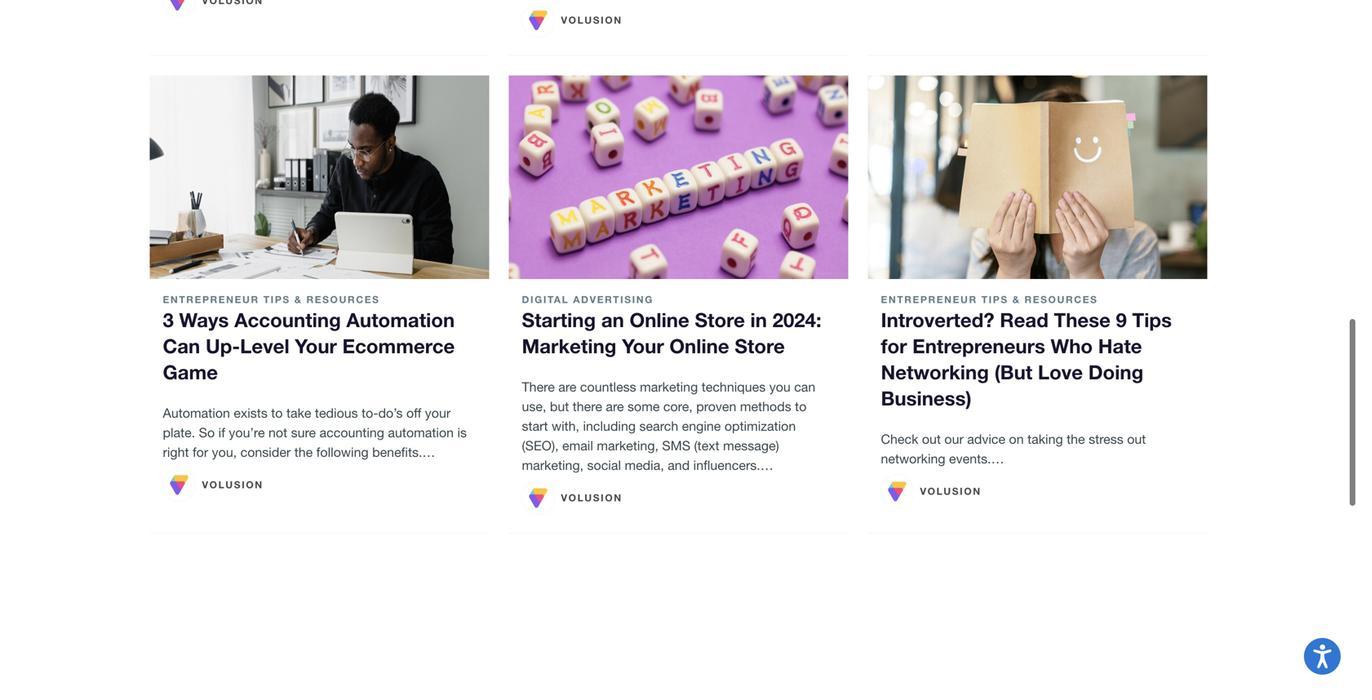 Task type: vqa. For each thing, say whether or not it's contained in the screenshot.


Task type: locate. For each thing, give the bounding box(es) containing it.
automation up so
[[163, 406, 230, 421]]

entrepreneur up 'introverted?'
[[881, 294, 978, 305]]

automation
[[388, 425, 454, 440]]

1 horizontal spatial automation
[[346, 308, 455, 331]]

& up the read
[[1013, 294, 1021, 305]]

1 horizontal spatial resources
[[1025, 294, 1098, 305]]

resources
[[306, 294, 380, 305], [1025, 294, 1098, 305]]

resources inside entrepreneur tips & resources introverted? read these 9 tips for entrepreneurs who hate networking (but love doing business)
[[1025, 294, 1098, 305]]

marketing, up media, at the left of page
[[597, 438, 659, 453]]

the inside automation exists to take tedious to-do's off your plate. so if you're not sure accounting automation is right for you, consider the following benefits.…
[[294, 445, 313, 460]]

out left our
[[922, 432, 941, 447]]

love
[[1038, 360, 1083, 384]]

1 entrepreneur from the left
[[163, 294, 259, 305]]

is
[[457, 425, 467, 440]]

plate.
[[163, 425, 195, 440]]

1 horizontal spatial &
[[1013, 294, 1021, 305]]

& up accounting
[[294, 294, 302, 305]]

resources inside entrepreneur tips & resources 3 ways accounting automation can up-level your ecommerce game
[[306, 294, 380, 305]]

entrepreneur inside entrepreneur tips & resources introverted? read these 9 tips for entrepreneurs who hate networking (but love doing business)
[[881, 294, 978, 305]]

1 vertical spatial store
[[735, 334, 785, 357]]

tips up accounting
[[263, 294, 290, 305]]

level
[[240, 334, 289, 357]]

entrepreneur tips & resources introverted? read these 9 tips for entrepreneurs who hate networking (but love doing business)
[[881, 294, 1172, 410]]

marketing,
[[597, 438, 659, 453], [522, 458, 584, 473]]

entrepreneur inside entrepreneur tips & resources 3 ways accounting automation can up-level your ecommerce game
[[163, 294, 259, 305]]

tips for ways
[[263, 294, 290, 305]]

for
[[881, 334, 907, 357], [193, 445, 208, 460]]

0 vertical spatial are
[[558, 379, 577, 394]]

entrepreneur up 'ways'
[[163, 294, 259, 305]]

benefits.…
[[372, 445, 435, 460]]

1 horizontal spatial marketing,
[[597, 438, 659, 453]]

an
[[601, 308, 624, 331]]

1 horizontal spatial to
[[795, 399, 807, 414]]

0 vertical spatial store
[[695, 308, 745, 331]]

1 resources from the left
[[306, 294, 380, 305]]

including
[[583, 419, 636, 434]]

stress
[[1089, 432, 1124, 447]]

there
[[522, 379, 555, 394]]

the
[[1067, 432, 1085, 447], [294, 445, 313, 460]]

1 horizontal spatial out
[[1127, 432, 1146, 447]]

2 your from the left
[[622, 334, 664, 357]]

the down sure
[[294, 445, 313, 460]]

0 horizontal spatial for
[[193, 445, 208, 460]]

for down so
[[193, 445, 208, 460]]

volusion for starting an online store in 2024: marketing your online store
[[561, 492, 622, 503]]

0 horizontal spatial out
[[922, 432, 941, 447]]

2 resources from the left
[[1025, 294, 1098, 305]]

1 horizontal spatial your
[[622, 334, 664, 357]]

1 horizontal spatial for
[[881, 334, 907, 357]]

check
[[881, 432, 918, 447]]

out
[[922, 432, 941, 447], [1127, 432, 1146, 447]]

automation
[[346, 308, 455, 331], [163, 406, 230, 421]]

tips up the read
[[982, 294, 1009, 305]]

0 horizontal spatial tips
[[263, 294, 290, 305]]

&
[[294, 294, 302, 305], [1013, 294, 1021, 305]]

business)
[[881, 386, 972, 410]]

1 vertical spatial marketing,
[[522, 458, 584, 473]]

your inside entrepreneur tips & resources 3 ways accounting automation can up-level your ecommerce game
[[295, 334, 337, 357]]

online right an
[[630, 308, 689, 331]]

0 vertical spatial for
[[881, 334, 907, 357]]

influencers.…
[[693, 458, 773, 473]]

store left in
[[695, 308, 745, 331]]

& inside entrepreneur tips & resources 3 ways accounting automation can up-level your ecommerce game
[[294, 294, 302, 305]]

tips right the 9
[[1132, 308, 1172, 331]]

tips inside entrepreneur tips & resources 3 ways accounting automation can up-level your ecommerce game
[[263, 294, 290, 305]]

3 ways accounting automation can up-level your  ecommerce game image
[[150, 75, 489, 279]]

there
[[573, 399, 602, 414]]

out right the stress
[[1127, 432, 1146, 447]]

you,
[[212, 445, 237, 460]]

advertising
[[573, 294, 654, 305]]

0 horizontal spatial the
[[294, 445, 313, 460]]

marketing
[[522, 334, 617, 357]]

entrepreneur
[[163, 294, 259, 305], [881, 294, 978, 305]]

are up but
[[558, 379, 577, 394]]

for inside entrepreneur tips & resources introverted? read these 9 tips for entrepreneurs who hate networking (but love doing business)
[[881, 334, 907, 357]]

1 horizontal spatial tips
[[982, 294, 1009, 305]]

hate
[[1098, 334, 1142, 357]]

0 horizontal spatial resources
[[306, 294, 380, 305]]

0 vertical spatial automation
[[346, 308, 455, 331]]

0 horizontal spatial &
[[294, 294, 302, 305]]

to-
[[362, 406, 378, 421]]

automation up ecommerce
[[346, 308, 455, 331]]

doing
[[1088, 360, 1144, 384]]

your down accounting
[[295, 334, 337, 357]]

0 vertical spatial marketing,
[[597, 438, 659, 453]]

for up 'networking'
[[881, 334, 907, 357]]

store
[[695, 308, 745, 331], [735, 334, 785, 357]]

ecommerce
[[342, 334, 455, 357]]

use,
[[522, 399, 546, 414]]

1 vertical spatial online
[[670, 334, 729, 357]]

proven
[[696, 399, 736, 414]]

optimization
[[725, 419, 796, 434]]

to
[[795, 399, 807, 414], [271, 406, 283, 421]]

digital advertising starting an online store in 2024: marketing your online store
[[522, 294, 822, 357]]

your inside digital advertising starting an online store in 2024: marketing your online store
[[622, 334, 664, 357]]

& for entrepreneurs
[[1013, 294, 1021, 305]]

so
[[199, 425, 215, 440]]

the left the stress
[[1067, 432, 1085, 447]]

can
[[163, 334, 200, 357]]

(seo),
[[522, 438, 559, 453]]

your down an
[[622, 334, 664, 357]]

1 vertical spatial are
[[606, 399, 624, 414]]

1 vertical spatial automation
[[163, 406, 230, 421]]

take
[[286, 406, 311, 421]]

1 out from the left
[[922, 432, 941, 447]]

volusion link
[[522, 4, 622, 37], [163, 469, 263, 501], [881, 475, 982, 508], [522, 482, 622, 514]]

game
[[163, 360, 218, 384]]

tips for read
[[982, 294, 1009, 305]]

1 horizontal spatial entrepreneur
[[881, 294, 978, 305]]

resources up these
[[1025, 294, 1098, 305]]

& inside entrepreneur tips & resources introverted? read these 9 tips for entrepreneurs who hate networking (but love doing business)
[[1013, 294, 1021, 305]]

volusion for introverted? read these 9 tips for entrepreneurs who hate networking (but love doing business)
[[920, 485, 982, 497]]

online
[[630, 308, 689, 331], [670, 334, 729, 357]]

(but
[[994, 360, 1033, 384]]

volusion link for starting an online store in 2024: marketing your online store
[[522, 482, 622, 514]]

social
[[587, 458, 621, 473]]

2 & from the left
[[1013, 294, 1021, 305]]

0 horizontal spatial to
[[271, 406, 283, 421]]

introverted?
[[881, 308, 995, 331]]

1 vertical spatial for
[[193, 445, 208, 460]]

accounting
[[320, 425, 384, 440]]

to inside there are countless marketing techniques you can use, but there are some core, proven methods to start with, including search engine optimization (seo), email marketing, sms (text message) marketing, social media, and influencers.…
[[795, 399, 807, 414]]

starting an online store in 2024: marketing your online store image
[[509, 75, 848, 279]]

with,
[[552, 419, 579, 434]]

0 horizontal spatial automation
[[163, 406, 230, 421]]

1 your from the left
[[295, 334, 337, 357]]

1 & from the left
[[294, 294, 302, 305]]

1 horizontal spatial the
[[1067, 432, 1085, 447]]

tips
[[263, 294, 290, 305], [982, 294, 1009, 305], [1132, 308, 1172, 331]]

resources up accounting
[[306, 294, 380, 305]]

0 horizontal spatial marketing,
[[522, 458, 584, 473]]

resources for these
[[1025, 294, 1098, 305]]

0 horizontal spatial entrepreneur
[[163, 294, 259, 305]]

automation exists to take tedious to-do's off your plate. so if you're not sure accounting automation is right for you, consider the following benefits.…
[[163, 406, 467, 460]]

are up including
[[606, 399, 624, 414]]

to down can
[[795, 399, 807, 414]]

introverted? read these 9 tips for entrepreneurs who hate networking (but love doing business) image
[[868, 75, 1207, 279]]

2 entrepreneur from the left
[[881, 294, 978, 305]]

marketing, down (seo),
[[522, 458, 584, 473]]

can
[[794, 379, 816, 394]]

0 horizontal spatial your
[[295, 334, 337, 357]]

volusion
[[561, 14, 622, 26], [202, 479, 263, 490], [920, 485, 982, 497], [561, 492, 622, 503]]

starting
[[522, 308, 596, 331]]

online up marketing
[[670, 334, 729, 357]]

entrepreneur tips & resources 3 ways accounting automation can up-level your ecommerce game
[[163, 294, 455, 384]]

open accessibe: accessibility options, statement and help image
[[1313, 645, 1332, 668]]

are
[[558, 379, 577, 394], [606, 399, 624, 414]]

read
[[1000, 308, 1049, 331]]

right
[[163, 445, 189, 460]]

store down in
[[735, 334, 785, 357]]

to up "not"
[[271, 406, 283, 421]]



Task type: describe. For each thing, give the bounding box(es) containing it.
search
[[639, 419, 678, 434]]

methods
[[740, 399, 791, 414]]

who
[[1051, 334, 1093, 357]]

media,
[[625, 458, 664, 473]]

but
[[550, 399, 569, 414]]

2 horizontal spatial tips
[[1132, 308, 1172, 331]]

0 vertical spatial online
[[630, 308, 689, 331]]

following
[[316, 445, 369, 460]]

if
[[218, 425, 225, 440]]

for inside automation exists to take tedious to-do's off your plate. so if you're not sure accounting automation is right for you, consider the following benefits.…
[[193, 445, 208, 460]]

do's
[[378, 406, 403, 421]]

2024:
[[773, 308, 822, 331]]

message)
[[723, 438, 779, 453]]

sure
[[291, 425, 316, 440]]

automation inside automation exists to take tedious to-do's off your plate. so if you're not sure accounting automation is right for you, consider the following benefits.…
[[163, 406, 230, 421]]

9
[[1116, 308, 1127, 331]]

& for level
[[294, 294, 302, 305]]

start
[[522, 419, 548, 434]]

up-
[[206, 334, 240, 357]]

on
[[1009, 432, 1024, 447]]

consider
[[240, 445, 291, 460]]

0 horizontal spatial are
[[558, 379, 577, 394]]

countless
[[580, 379, 636, 394]]

networking
[[881, 451, 946, 466]]

engine
[[682, 419, 721, 434]]

our
[[945, 432, 964, 447]]

volusion for 3 ways accounting automation can up-level your ecommerce game
[[202, 479, 263, 490]]

in
[[750, 308, 767, 331]]

entrepreneurs
[[913, 334, 1045, 357]]

the inside check out our advice on taking the stress out networking events.…
[[1067, 432, 1085, 447]]

networking
[[881, 360, 989, 384]]

resources for accounting
[[306, 294, 380, 305]]

some
[[628, 399, 660, 414]]

you
[[769, 379, 791, 394]]

accounting
[[234, 308, 341, 331]]

you're
[[229, 425, 265, 440]]

there are countless marketing techniques you can use, but there are some core, proven methods to start with, including search engine optimization (seo), email marketing, sms (text message) marketing, social media, and influencers.…
[[522, 379, 816, 473]]

(text
[[694, 438, 720, 453]]

volusion link for 3 ways accounting automation can up-level your ecommerce game
[[163, 469, 263, 501]]

tedious
[[315, 406, 358, 421]]

and
[[668, 458, 690, 473]]

exists
[[234, 406, 268, 421]]

events.…
[[949, 451, 1004, 466]]

core,
[[663, 399, 693, 414]]

to inside automation exists to take tedious to-do's off your plate. so if you're not sure accounting automation is right for you, consider the following benefits.…
[[271, 406, 283, 421]]

check out our advice on taking the stress out networking events.…
[[881, 432, 1146, 466]]

3
[[163, 308, 174, 331]]

marketing
[[640, 379, 698, 394]]

techniques
[[702, 379, 766, 394]]

email
[[562, 438, 593, 453]]

taking
[[1028, 432, 1063, 447]]

advice
[[967, 432, 1006, 447]]

digital
[[522, 294, 569, 305]]

volusion link for introverted? read these 9 tips for entrepreneurs who hate networking (but love doing business)
[[881, 475, 982, 508]]

your
[[425, 406, 451, 421]]

2 out from the left
[[1127, 432, 1146, 447]]

entrepreneur for up-
[[163, 294, 259, 305]]

sms
[[662, 438, 690, 453]]

ways
[[179, 308, 229, 331]]

off
[[406, 406, 421, 421]]

automation inside entrepreneur tips & resources 3 ways accounting automation can up-level your ecommerce game
[[346, 308, 455, 331]]

1 horizontal spatial are
[[606, 399, 624, 414]]

not
[[268, 425, 287, 440]]

these
[[1054, 308, 1111, 331]]

entrepreneur for for
[[881, 294, 978, 305]]



